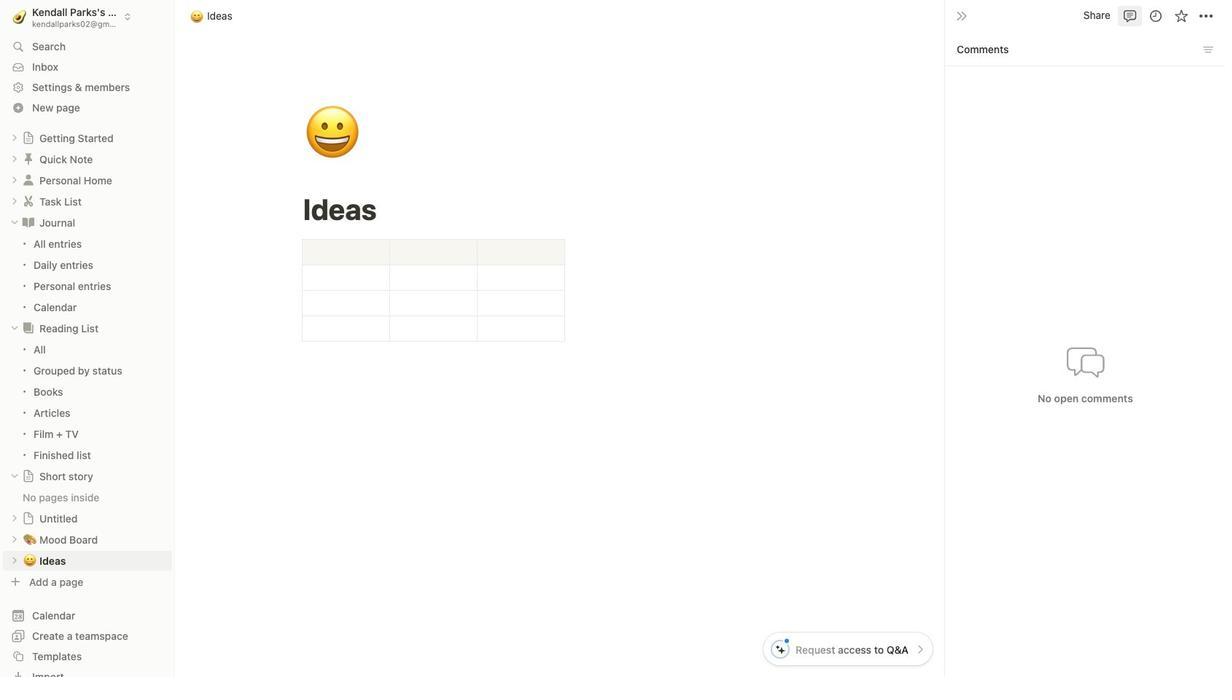 Task type: locate. For each thing, give the bounding box(es) containing it.
change page icon image for second open icon from the top of the page
[[21, 194, 36, 209]]

change page icon image for fourth open icon from the bottom
[[21, 173, 36, 188]]

2 group from the top
[[0, 339, 175, 466]]

favorite image
[[1174, 8, 1189, 23]]

close image
[[10, 472, 19, 481]]

3 open image from the top
[[10, 515, 19, 523]]

updates image
[[1149, 8, 1163, 23]]

group
[[0, 233, 175, 318], [0, 339, 175, 466]]

close image
[[10, 218, 19, 227], [10, 324, 19, 333]]

1 open image from the top
[[10, 176, 19, 185]]

2 vertical spatial open image
[[10, 557, 19, 566]]

open image
[[10, 134, 19, 143], [10, 155, 19, 164], [10, 557, 19, 566]]

1 group from the top
[[0, 233, 175, 318]]

1 horizontal spatial 😀 image
[[304, 96, 361, 171]]

😀 image
[[190, 8, 204, 24], [304, 96, 361, 171]]

1 vertical spatial close image
[[10, 324, 19, 333]]

0 vertical spatial close image
[[10, 218, 19, 227]]

1 vertical spatial 😀 image
[[304, 96, 361, 171]]

0 vertical spatial group
[[0, 233, 175, 318]]

open image
[[10, 176, 19, 185], [10, 197, 19, 206], [10, 515, 19, 523], [10, 536, 19, 544]]

2 close image from the top
[[10, 324, 19, 333]]

0 horizontal spatial 😀 image
[[190, 8, 204, 24]]

😀 image
[[23, 552, 36, 569]]

🎨 image
[[23, 531, 36, 548]]

change page icon image
[[22, 132, 35, 145], [21, 152, 36, 167], [21, 173, 36, 188], [21, 194, 36, 209], [21, 215, 36, 230], [21, 321, 36, 336], [22, 470, 35, 483], [22, 512, 35, 526]]

1 close image from the top
[[10, 218, 19, 227]]

1 vertical spatial group
[[0, 339, 175, 466]]

1 vertical spatial open image
[[10, 155, 19, 164]]

group for change page icon corresponding to first close icon from the bottom of the page
[[0, 339, 175, 466]]

3 open image from the top
[[10, 557, 19, 566]]

0 vertical spatial open image
[[10, 134, 19, 143]]



Task type: describe. For each thing, give the bounding box(es) containing it.
close sidebar image
[[956, 10, 968, 22]]

🥑 image
[[13, 8, 26, 26]]

comments image
[[1123, 8, 1138, 23]]

2 open image from the top
[[10, 197, 19, 206]]

change page icon image for 2nd open icon from the bottom of the page
[[22, 512, 35, 526]]

change page icon image for 1st close icon
[[21, 215, 36, 230]]

1 open image from the top
[[10, 134, 19, 143]]

change page icon image for close image
[[22, 470, 35, 483]]

change page icon image for first close icon from the bottom of the page
[[21, 321, 36, 336]]

0 vertical spatial 😀 image
[[190, 8, 204, 24]]

4 open image from the top
[[10, 536, 19, 544]]

2 open image from the top
[[10, 155, 19, 164]]

group for 1st close icon change page icon
[[0, 233, 175, 318]]



Task type: vqa. For each thing, say whether or not it's contained in the screenshot.
1st Open image from the top's change page icon
no



